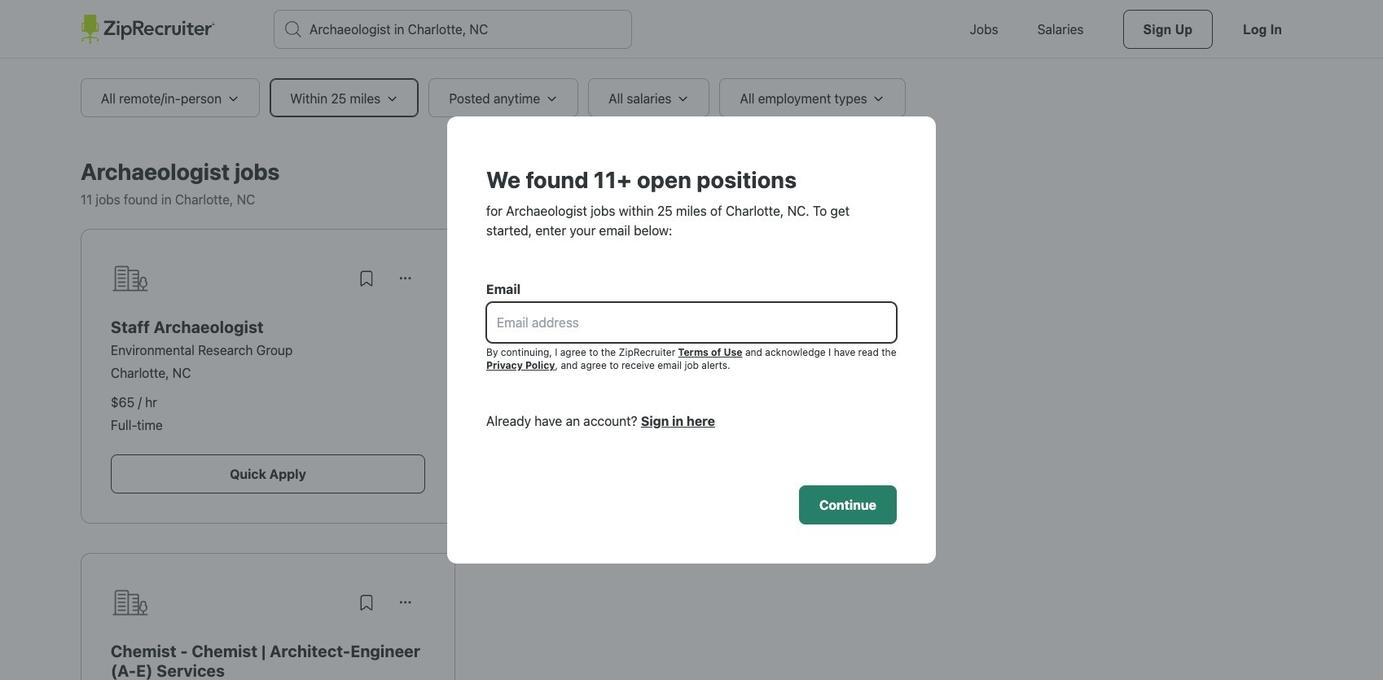 Task type: describe. For each thing, give the bounding box(es) containing it.
chemist - chemist | architect-engineer (a-e) services element
[[111, 642, 425, 680]]

job card menu element for save job for later icon for chemist - chemist | architect-engineer (a-e) services element
[[386, 601, 425, 615]]



Task type: vqa. For each thing, say whether or not it's contained in the screenshot.
USG Corporation link
no



Task type: locate. For each thing, give the bounding box(es) containing it.
0 vertical spatial job card menu element
[[386, 276, 425, 291]]

0 vertical spatial save job for later image
[[357, 269, 376, 288]]

1 vertical spatial job card menu element
[[386, 601, 425, 615]]

1 save job for later image from the top
[[357, 269, 376, 288]]

we found 11+ open positions dialog
[[0, 0, 1384, 680]]

1 vertical spatial save job for later image
[[357, 593, 376, 613]]

staff archaeologist element
[[111, 318, 425, 337]]

Search job title or keyword search field
[[275, 11, 631, 48]]

2 job card menu element from the top
[[386, 601, 425, 615]]

2 save job for later image from the top
[[357, 593, 376, 613]]

ziprecruiter image
[[81, 15, 215, 44]]

save job for later image for staff archaeologist element
[[357, 269, 376, 288]]

Email address text field
[[487, 303, 896, 342]]

1 job card menu element from the top
[[386, 276, 425, 291]]

job card menu element
[[386, 276, 425, 291], [386, 601, 425, 615]]

save job for later image for chemist - chemist | architect-engineer (a-e) services element
[[357, 593, 376, 613]]

job card menu element for save job for later icon for staff archaeologist element
[[386, 276, 425, 291]]

main element
[[81, 0, 1303, 59]]

save job for later image
[[357, 269, 376, 288], [357, 593, 376, 613]]



